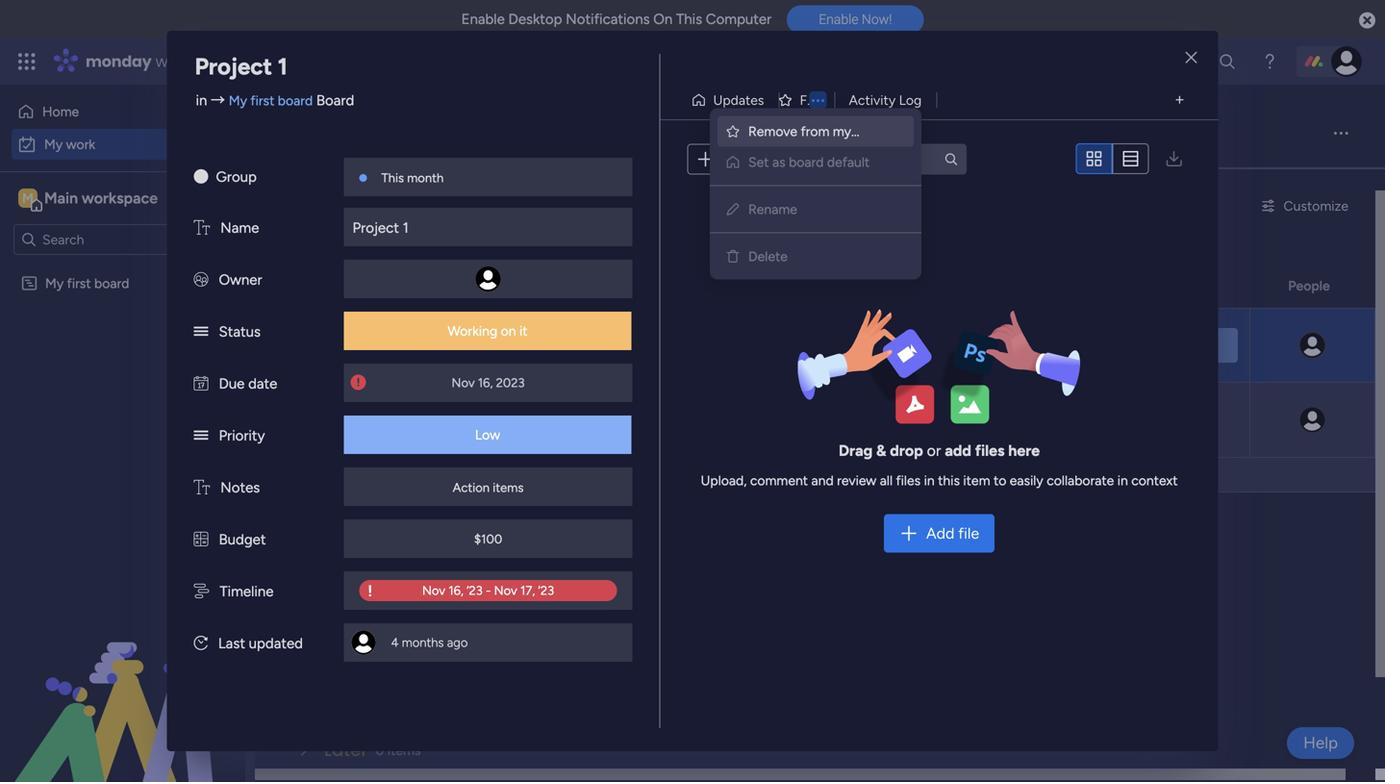 Task type: vqa. For each thing, say whether or not it's contained in the screenshot.
"2023" in Project 1 'dialog'
yes



Task type: locate. For each thing, give the bounding box(es) containing it.
1 horizontal spatial 16,
[[865, 338, 880, 353]]

nov right v2 overdue deadline image
[[839, 338, 862, 353]]

0 vertical spatial 16,
[[865, 338, 880, 353]]

dapulse close image
[[1360, 11, 1376, 31]]

in left context
[[1118, 473, 1129, 489]]

this month down 2
[[430, 319, 497, 335]]

files right the all
[[896, 473, 921, 489]]

16, up the low
[[478, 375, 493, 391]]

1 vertical spatial files
[[896, 473, 921, 489]]

work for my
[[66, 136, 95, 153]]

new item button
[[284, 191, 358, 221]]

v2 sun image
[[194, 168, 208, 186]]

2023 for v2 overdue deadline icon
[[496, 375, 525, 391]]

group
[[216, 168, 257, 186]]

v2 pulse updated log image
[[194, 635, 208, 652]]

work down home on the left top of the page
[[66, 136, 95, 153]]

my first board link
[[229, 92, 313, 109]]

nov 16, 2023 inside project 1 dialog
[[452, 375, 525, 391]]

nov 16, 2023 down date
[[839, 338, 912, 353]]

file
[[751, 151, 770, 167], [959, 525, 980, 543]]

add file button
[[688, 144, 778, 174], [884, 514, 995, 553]]

in left this
[[924, 473, 935, 489]]

this month button
[[424, 317, 502, 338], [424, 392, 502, 413]]

board up subitem 1
[[370, 394, 405, 410]]

item inside project 1 dialog
[[964, 473, 991, 489]]

m
[[22, 190, 34, 206]]

1 horizontal spatial add file
[[927, 525, 980, 543]]

updates button
[[684, 85, 779, 115]]

and
[[812, 473, 834, 489]]

add right +
[[326, 467, 351, 484]]

on
[[654, 11, 673, 28]]

enable inside button
[[819, 11, 859, 27]]

or
[[927, 442, 941, 460]]

delete image
[[726, 249, 741, 264]]

items right later
[[388, 742, 421, 759]]

0 horizontal spatial nov 16, 2023
[[452, 375, 525, 391]]

nov right '1' button
[[452, 375, 475, 391]]

1 horizontal spatial nov 16, 2023
[[839, 338, 912, 353]]

23,
[[864, 412, 881, 428]]

close image
[[1186, 51, 1198, 65]]

work inside option
[[66, 136, 95, 153]]

1 horizontal spatial files
[[975, 442, 1005, 460]]

add file button down the remove from my favorites icon
[[688, 144, 778, 174]]

item inside new item button
[[323, 198, 350, 214]]

item right the new
[[323, 198, 350, 214]]

home
[[42, 103, 79, 120]]

files for all
[[896, 473, 921, 489]]

this month
[[382, 170, 444, 186], [430, 319, 497, 335], [430, 394, 497, 410]]

month right '1' button
[[457, 319, 497, 335]]

first down search in workspace field
[[67, 275, 91, 292]]

updated
[[249, 635, 303, 652]]

0 vertical spatial my first board button
[[315, 317, 410, 338]]

enable left now!
[[819, 11, 859, 27]]

my
[[833, 123, 852, 140]]

nov left 23,
[[838, 412, 861, 428]]

my down the "past" at the top
[[320, 319, 339, 335]]

0 vertical spatial 0
[[417, 604, 426, 620]]

$100
[[474, 532, 502, 547]]

file down this
[[959, 525, 980, 543]]

1 vertical spatial my first board button
[[315, 392, 410, 413]]

2 vertical spatial my first board
[[320, 394, 405, 410]]

menu containing remove from my favorites
[[710, 108, 922, 280]]

dapulse text column image
[[194, 479, 210, 497]]

help button
[[1288, 727, 1355, 759]]

status
[[219, 323, 261, 341]]

1 horizontal spatial add file button
[[884, 514, 995, 553]]

menu
[[710, 108, 922, 280]]

1 vertical spatial nov
[[452, 375, 475, 391]]

v2 overdue deadline image
[[351, 374, 366, 392]]

None search field
[[794, 144, 967, 174], [365, 191, 541, 221], [365, 191, 541, 221]]

nov 16, 2023
[[839, 338, 912, 353], [452, 375, 525, 391]]

0 horizontal spatial enable
[[462, 11, 505, 28]]

2 vertical spatial add
[[927, 525, 955, 543]]

project 1 inside button
[[522, 394, 574, 410]]

first down v2 overdue deadline icon
[[342, 394, 366, 410]]

1 vertical spatial my first board
[[320, 319, 405, 335]]

rename
[[749, 201, 798, 217]]

past dates 2 items
[[324, 276, 470, 301]]

in left the →
[[196, 92, 207, 109]]

0 horizontal spatial work
[[66, 136, 95, 153]]

item down subitem
[[354, 467, 381, 484]]

my work option
[[12, 129, 234, 160]]

my first board down search in workspace field
[[45, 275, 129, 292]]

1 vertical spatial file
[[959, 525, 980, 543]]

nov 16, 2023 up the low
[[452, 375, 525, 391]]

in
[[196, 92, 207, 109], [924, 473, 935, 489], [1118, 473, 1129, 489]]

add file down the remove from my favorites icon
[[723, 151, 770, 167]]

board down search in workspace field
[[94, 275, 129, 292]]

dapulse date column image
[[194, 375, 208, 393]]

first
[[251, 92, 275, 109], [67, 275, 91, 292], [342, 319, 366, 335], [342, 394, 366, 410]]

my first board button up subitem
[[315, 392, 410, 413]]

none search field inside project 1 dialog
[[794, 144, 967, 174]]

0 horizontal spatial add file button
[[688, 144, 778, 174]]

0 horizontal spatial files
[[896, 473, 921, 489]]

items right action
[[493, 480, 524, 496]]

it
[[520, 323, 528, 339], [1057, 337, 1065, 354], [1057, 412, 1065, 428]]

0 vertical spatial add file button
[[688, 144, 778, 174]]

add file button down upload, comment and review all files in this item to easily collaborate in context
[[884, 514, 995, 553]]

0 vertical spatial work
[[155, 51, 190, 72]]

0 vertical spatial month
[[407, 170, 444, 186]]

2 vertical spatial 2023
[[884, 412, 913, 428]]

16, right v2 overdue deadline image
[[865, 338, 880, 353]]

search everything image
[[1218, 52, 1237, 71]]

1 horizontal spatial enable
[[819, 11, 859, 27]]

monday work management
[[86, 51, 299, 72]]

my first board button down the "past" at the top
[[315, 317, 410, 338]]

work right monday
[[155, 51, 190, 72]]

my inside list box
[[45, 275, 64, 292]]

workspace
[[82, 189, 158, 207]]

2023
[[883, 338, 912, 353], [496, 375, 525, 391], [884, 412, 913, 428]]

2 horizontal spatial in
[[1118, 473, 1129, 489]]

0 right later
[[376, 742, 384, 759]]

1 vertical spatial work
[[66, 136, 95, 153]]

0 vertical spatial 2023
[[883, 338, 912, 353]]

1 vertical spatial 16,
[[478, 375, 493, 391]]

option
[[0, 266, 245, 270]]

1 vertical spatial nov 16, 2023
[[452, 375, 525, 391]]

0 horizontal spatial 16,
[[478, 375, 493, 391]]

dapulse numbers column image
[[194, 531, 208, 548]]

my first board down the "past" at the top
[[320, 319, 405, 335]]

16, for v2 overdue deadline image
[[865, 338, 880, 353]]

my work link
[[12, 129, 234, 160]]

0 vertical spatial nov
[[839, 338, 862, 353]]

0 horizontal spatial in
[[196, 92, 207, 109]]

2 vertical spatial nov
[[838, 412, 861, 428]]

now!
[[862, 11, 892, 27]]

people
[[1289, 278, 1330, 294]]

add file down this
[[927, 525, 980, 543]]

1 this month button from the top
[[424, 317, 502, 338]]

my down home on the left top of the page
[[44, 136, 63, 153]]

set as board default
[[749, 154, 870, 170]]

0 vertical spatial nov 16, 2023
[[839, 338, 912, 353]]

project 1 button
[[516, 392, 580, 413]]

add down upload, comment and review all files in this item to easily collaborate in context
[[927, 525, 955, 543]]

1 horizontal spatial item
[[354, 467, 381, 484]]

2023 right 23,
[[884, 412, 913, 428]]

1 vertical spatial add
[[326, 467, 351, 484]]

1 horizontal spatial file
[[959, 525, 980, 543]]

enable left desktop
[[462, 11, 505, 28]]

board left board
[[278, 92, 313, 109]]

0
[[417, 604, 426, 620], [376, 742, 384, 759]]

items inside this week 0 items
[[429, 604, 463, 620]]

nov for v2 overdue deadline image
[[839, 338, 862, 353]]

this month button down 2
[[424, 317, 502, 338]]

this month button up the low
[[424, 392, 502, 413]]

this month inside project 1 dialog
[[382, 170, 444, 186]]

1 enable from the left
[[462, 11, 505, 28]]

16,
[[865, 338, 880, 353], [478, 375, 493, 391]]

my first board down v2 overdue deadline icon
[[320, 394, 405, 410]]

subitem 1
[[344, 422, 412, 440]]

0 horizontal spatial file
[[751, 151, 770, 167]]

board right the as
[[789, 154, 824, 170]]

2 enable from the left
[[819, 11, 859, 27]]

working
[[448, 323, 498, 339], [985, 337, 1035, 354], [985, 412, 1035, 428]]

my right the →
[[229, 92, 247, 109]]

1 vertical spatial add file
[[927, 525, 980, 543]]

workspace selection element
[[18, 187, 161, 212]]

set as board default menu item
[[726, 151, 906, 174]]

activity log button
[[835, 85, 937, 115]]

my down search in workspace field
[[45, 275, 64, 292]]

1 horizontal spatial 0
[[417, 604, 426, 620]]

1 vertical spatial 2023
[[496, 375, 525, 391]]

0 vertical spatial this month button
[[424, 317, 502, 338]]

this
[[938, 473, 960, 489]]

16, inside project 1 dialog
[[478, 375, 493, 391]]

0 vertical spatial file
[[751, 151, 770, 167]]

items inside past dates 2 items
[[436, 280, 470, 297]]

0 horizontal spatial 0
[[376, 742, 384, 759]]

item left to
[[964, 473, 991, 489]]

options image
[[804, 94, 832, 106]]

1
[[278, 52, 288, 80], [403, 219, 409, 237], [374, 347, 380, 365], [392, 349, 397, 363], [568, 394, 574, 410], [405, 422, 412, 440]]

0 inside later 0 items
[[376, 742, 384, 759]]

project 1
[[195, 52, 288, 80], [353, 219, 409, 237], [320, 347, 380, 365], [522, 394, 574, 410]]

my first board
[[45, 275, 129, 292], [320, 319, 405, 335], [320, 394, 405, 410]]

add
[[723, 151, 748, 167], [326, 467, 351, 484], [927, 525, 955, 543]]

1 vertical spatial this month button
[[424, 392, 502, 413]]

work
[[155, 51, 190, 72], [66, 136, 95, 153]]

date
[[248, 375, 277, 393]]

0 vertical spatial this month
[[382, 170, 444, 186]]

items
[[436, 280, 470, 297], [493, 480, 524, 496], [429, 604, 463, 620], [388, 742, 421, 759]]

enable
[[462, 11, 505, 28], [819, 11, 859, 27]]

project 1 dialog
[[0, 0, 1386, 782]]

delete menu item
[[726, 245, 906, 268]]

month inside project 1 dialog
[[407, 170, 444, 186]]

project
[[195, 52, 272, 80], [353, 219, 399, 237], [320, 347, 370, 365], [522, 394, 565, 410]]

rename image
[[726, 202, 741, 217]]

first down management
[[251, 92, 275, 109]]

dapulse timeline column image
[[194, 583, 209, 600]]

1 horizontal spatial work
[[155, 51, 190, 72]]

items up 'ago'
[[429, 604, 463, 620]]

column header
[[1101, 269, 1251, 302]]

set as board default image
[[726, 154, 741, 170]]

nov inside project 1 dialog
[[452, 375, 475, 391]]

2 horizontal spatial item
[[964, 473, 991, 489]]

1 horizontal spatial add
[[723, 151, 748, 167]]

remove from my favorites image
[[726, 124, 741, 139]]

0 up months
[[417, 604, 426, 620]]

0 vertical spatial files
[[975, 442, 1005, 460]]

0 horizontal spatial add
[[326, 467, 351, 484]]

this month up filter dashboard by text search field
[[382, 170, 444, 186]]

my inside option
[[44, 136, 63, 153]]

this inside project 1 dialog
[[382, 170, 404, 186]]

2023 inside project 1 dialog
[[496, 375, 525, 391]]

1 vertical spatial month
[[457, 319, 497, 335]]

2 vertical spatial month
[[457, 394, 497, 410]]

on
[[501, 323, 516, 339], [1038, 337, 1054, 354], [1038, 412, 1054, 428]]

nov
[[839, 338, 862, 353], [452, 375, 475, 391], [838, 412, 861, 428]]

this month up the low
[[430, 394, 497, 410]]

priority
[[219, 427, 265, 445]]

month up filter dashboard by text search field
[[407, 170, 444, 186]]

0 vertical spatial my first board
[[45, 275, 129, 292]]

last
[[218, 635, 245, 652]]

remove from my favorites
[[749, 123, 852, 163]]

month up the low
[[457, 394, 497, 410]]

working on it
[[448, 323, 528, 339], [985, 337, 1065, 354], [985, 412, 1065, 428]]

0 vertical spatial add file
[[723, 151, 770, 167]]

items right 2
[[436, 280, 470, 297]]

files up to
[[975, 442, 1005, 460]]

2023 for v2 overdue deadline image
[[883, 338, 912, 353]]

file left the as
[[751, 151, 770, 167]]

past
[[324, 276, 362, 301]]

1 vertical spatial 0
[[376, 742, 384, 759]]

month
[[407, 170, 444, 186], [457, 319, 497, 335], [457, 394, 497, 410]]

board
[[316, 92, 354, 109]]

v2 overdue deadline image
[[807, 336, 823, 355]]

hide
[[594, 198, 623, 214]]

2023 down date
[[883, 338, 912, 353]]

add
[[945, 442, 972, 460]]

0 horizontal spatial item
[[323, 198, 350, 214]]

add left set at the top right
[[723, 151, 748, 167]]

1 button
[[388, 319, 400, 394]]

0 inside this week 0 items
[[417, 604, 426, 620]]

2023 up project 1 button
[[496, 375, 525, 391]]



Task type: describe. For each thing, give the bounding box(es) containing it.
home option
[[12, 96, 234, 127]]

delete
[[749, 248, 788, 265]]

1 vertical spatial add file button
[[884, 514, 995, 553]]

add view image
[[1176, 93, 1184, 107]]

main
[[44, 189, 78, 207]]

drag
[[839, 442, 873, 460]]

1 horizontal spatial in
[[924, 473, 935, 489]]

&
[[877, 442, 887, 460]]

from
[[801, 123, 830, 140]]

my first board for 2nd my first board "button" from the top
[[320, 394, 405, 410]]

name
[[221, 219, 259, 237]]

2 my first board button from the top
[[315, 392, 410, 413]]

→
[[211, 92, 225, 109]]

nov for v2 overdue deadline icon
[[452, 375, 475, 391]]

nov 16, 2023 for v2 overdue deadline icon
[[452, 375, 525, 391]]

due date
[[219, 375, 277, 393]]

board inside list box
[[94, 275, 129, 292]]

later 0 items
[[324, 738, 421, 763]]

search image
[[517, 198, 533, 214]]

updates
[[714, 92, 764, 108]]

0 horizontal spatial add file
[[723, 151, 770, 167]]

lottie animation element
[[0, 588, 245, 782]]

set
[[749, 154, 769, 170]]

2 this month button from the top
[[424, 392, 502, 413]]

this week 0 items
[[324, 599, 463, 624]]

action
[[453, 480, 490, 496]]

my first board inside list box
[[45, 275, 129, 292]]

rename menu item
[[726, 198, 906, 221]]

enable for enable desktop notifications on this computer
[[462, 11, 505, 28]]

subitem
[[344, 422, 401, 440]]

easily
[[1010, 473, 1044, 489]]

16, for v2 overdue deadline icon
[[478, 375, 493, 391]]

new item
[[292, 198, 350, 214]]

nov 23, 2023
[[838, 412, 913, 428]]

customize button
[[1253, 191, 1357, 221]]

my work
[[44, 136, 95, 153]]

Filter dashboard by text search field
[[365, 191, 541, 221]]

in → my first board board
[[196, 92, 354, 109]]

management
[[194, 51, 299, 72]]

log
[[899, 92, 922, 108]]

new
[[292, 198, 320, 214]]

board inside menu item
[[789, 154, 824, 170]]

remove
[[749, 123, 798, 140]]

context
[[1132, 473, 1178, 489]]

my work
[[284, 111, 413, 154]]

help
[[1304, 733, 1338, 753]]

collaborate
[[1047, 473, 1115, 489]]

home link
[[12, 96, 234, 127]]

desktop
[[509, 11, 562, 28]]

dates
[[367, 276, 418, 301]]

notes
[[221, 479, 260, 497]]

it inside project 1 dialog
[[520, 323, 528, 339]]

items inside project 1 dialog
[[493, 480, 524, 496]]

comment
[[750, 473, 808, 489]]

drag & drop or add files here
[[839, 442, 1040, 460]]

upload,
[[701, 473, 747, 489]]

2 horizontal spatial add
[[927, 525, 955, 543]]

enable now! button
[[787, 5, 924, 34]]

select product image
[[17, 52, 37, 71]]

upload, comment and review all files in this item to easily collaborate in context
[[701, 473, 1178, 489]]

enable now!
[[819, 11, 892, 27]]

my down board
[[284, 111, 328, 154]]

2
[[426, 280, 433, 297]]

4
[[391, 635, 399, 650]]

v2 multiple person column image
[[194, 271, 208, 289]]

today
[[324, 530, 379, 555]]

budget
[[219, 531, 266, 548]]

all
[[880, 473, 893, 489]]

working inside project 1 dialog
[[448, 323, 498, 339]]

lottie animation image
[[0, 588, 245, 782]]

customize
[[1284, 198, 1349, 214]]

john smith image
[[1332, 46, 1363, 77]]

my first board for 2nd my first board "button" from the bottom
[[320, 319, 405, 335]]

none search field search
[[794, 144, 967, 174]]

search image
[[944, 151, 959, 167]]

first inside list box
[[67, 275, 91, 292]]

later
[[324, 738, 368, 763]]

date
[[857, 278, 886, 294]]

computer
[[706, 11, 772, 28]]

v2 status image
[[194, 323, 208, 341]]

notifications
[[566, 11, 650, 28]]

work
[[335, 111, 413, 154]]

items inside later 0 items
[[388, 742, 421, 759]]

0 vertical spatial add
[[723, 151, 748, 167]]

v2 status image
[[194, 427, 208, 445]]

to
[[994, 473, 1007, 489]]

nov 16, 2023 for v2 overdue deadline image
[[839, 338, 912, 353]]

my inside in → my first board board
[[229, 92, 247, 109]]

1 my first board button from the top
[[315, 317, 410, 338]]

timeline
[[220, 583, 274, 600]]

enable desktop notifications on this computer
[[462, 11, 772, 28]]

my first board list box
[[0, 263, 245, 560]]

due
[[219, 375, 245, 393]]

last updated
[[218, 635, 303, 652]]

low
[[475, 427, 500, 443]]

work for monday
[[155, 51, 190, 72]]

default
[[827, 154, 870, 170]]

1 vertical spatial this month
[[430, 319, 497, 335]]

drop
[[890, 442, 923, 460]]

favorites
[[749, 146, 801, 163]]

workspace image
[[18, 188, 38, 209]]

files
[[800, 92, 827, 108]]

Search in workspace field
[[40, 229, 161, 251]]

first down the "past" at the top
[[342, 319, 366, 335]]

my up +
[[320, 394, 339, 410]]

help image
[[1261, 52, 1280, 71]]

monday
[[86, 51, 152, 72]]

2 vertical spatial this month
[[430, 394, 497, 410]]

main workspace
[[44, 189, 158, 207]]

ago
[[447, 635, 468, 650]]

as
[[773, 154, 786, 170]]

owner
[[219, 271, 262, 289]]

+
[[315, 467, 323, 484]]

dapulse text column image
[[194, 219, 210, 237]]

board inside in → my first board board
[[278, 92, 313, 109]]

files for add
[[975, 442, 1005, 460]]

first inside in → my first board board
[[251, 92, 275, 109]]

week
[[364, 599, 410, 624]]

months
[[402, 635, 444, 650]]

working on it inside project 1 dialog
[[448, 323, 528, 339]]

gallery layout group
[[1076, 143, 1149, 175]]

enable for enable now!
[[819, 11, 859, 27]]

on inside project 1 dialog
[[501, 323, 516, 339]]

files button
[[778, 85, 835, 115]]

+ add item
[[315, 467, 381, 484]]

monday marketplace image
[[1171, 52, 1190, 71]]

4 months ago
[[391, 635, 468, 650]]

project inside button
[[522, 394, 565, 410]]

activity log
[[849, 92, 922, 108]]

board down dates
[[370, 319, 405, 335]]



